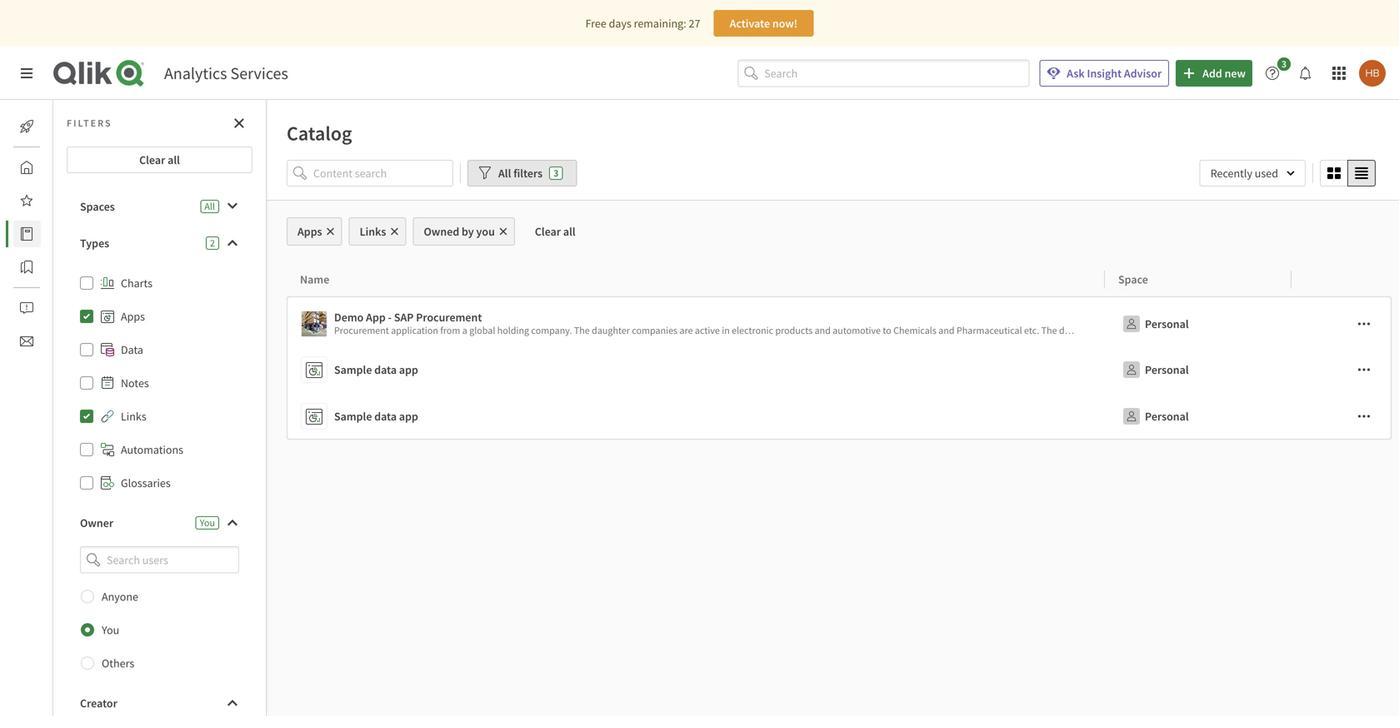 Task type: describe. For each thing, give the bounding box(es) containing it.
pharmaceutical
[[957, 324, 1023, 337]]

app for 1st sample data app button
[[399, 363, 418, 378]]

personal for 1st personal button from the top
[[1145, 317, 1189, 332]]

filters region
[[267, 157, 1400, 200]]

name
[[300, 272, 330, 287]]

navigation pane element
[[0, 107, 91, 362]]

spaces
[[80, 199, 115, 214]]

1 horizontal spatial sap
[[1138, 324, 1155, 337]]

filters
[[67, 117, 112, 130]]

Search text field
[[765, 60, 1030, 87]]

links inside button
[[360, 224, 386, 239]]

sample for 2nd sample data app button from the top of the page
[[334, 409, 372, 424]]

recently
[[1211, 166, 1253, 181]]

clear all for clear all button to the top
[[139, 153, 180, 168]]

creator
[[80, 697, 117, 712]]

subscriptions image
[[20, 335, 33, 348]]

personal cell for 2nd sample data app button from the top of the page
[[1105, 393, 1292, 440]]

2 from from the left
[[1109, 324, 1129, 337]]

data for 2nd sample data app button from the top of the page
[[375, 409, 397, 424]]

more actions image for cell for 3rd the personal cell from the bottom of the page
[[1358, 318, 1371, 331]]

to
[[883, 324, 892, 337]]

analytics services element
[[164, 63, 288, 84]]

3 inside dropdown button
[[1282, 58, 1287, 70]]

1 and from the left
[[815, 324, 831, 337]]

etc.
[[1025, 324, 1040, 337]]

active
[[695, 324, 720, 337]]

cell for 3rd the personal cell from the bottom of the page
[[1292, 297, 1393, 347]]

free
[[586, 16, 607, 31]]

0 horizontal spatial sap
[[394, 310, 414, 325]]

ask
[[1067, 66, 1085, 81]]

Recently used field
[[1200, 160, 1306, 187]]

bw
[[1157, 324, 1171, 337]]

personal button for 1st sample data app button
[[1119, 357, 1193, 383]]

activate now! link
[[714, 10, 814, 37]]

holding
[[497, 324, 529, 337]]

personal for personal button corresponding to 2nd sample data app button from the top of the page
[[1145, 409, 1189, 424]]

add
[[1203, 66, 1223, 81]]

global
[[469, 324, 495, 337]]

1 horizontal spatial you
[[200, 517, 215, 530]]

remaining:
[[634, 16, 687, 31]]

0 horizontal spatial apps
[[121, 309, 145, 324]]

charts
[[121, 276, 153, 291]]

27
[[689, 16, 701, 31]]

are
[[680, 324, 693, 337]]

all for clear all button to the top
[[168, 153, 180, 168]]

clear all for the bottom clear all button
[[535, 224, 576, 239]]

automotive
[[833, 324, 881, 337]]

all for the bottom clear all button
[[563, 224, 576, 239]]

analytics services
[[164, 63, 288, 84]]

searchbar element
[[738, 60, 1030, 87]]

clear for clear all button to the top
[[139, 153, 165, 168]]

glossaries
[[121, 476, 171, 491]]

electronic
[[732, 324, 774, 337]]

links button
[[349, 218, 406, 246]]

0 vertical spatial clear all button
[[67, 147, 253, 173]]

automations
[[121, 443, 183, 458]]

home
[[53, 160, 83, 175]]

new
[[1225, 66, 1246, 81]]

owner
[[80, 516, 113, 531]]

owned
[[424, 224, 460, 239]]

3 inside "filters" region
[[554, 167, 559, 180]]

in
[[722, 324, 730, 337]]

2 sample data app button from the top
[[301, 400, 1099, 433]]



Task type: vqa. For each thing, say whether or not it's contained in the screenshot.
2nd Personal Button from the bottom
yes



Task type: locate. For each thing, give the bounding box(es) containing it.
all for all
[[205, 200, 215, 213]]

1 vertical spatial app
[[399, 409, 418, 424]]

now!
[[773, 16, 798, 31]]

0 horizontal spatial all
[[205, 200, 215, 213]]

2 sample from the top
[[334, 409, 372, 424]]

1 horizontal spatial catalog
[[287, 121, 352, 146]]

all inside "filters" region
[[499, 166, 511, 181]]

cell
[[1292, 297, 1393, 347], [1292, 347, 1393, 393], [1292, 393, 1393, 440]]

from right 'comes'
[[1109, 324, 1129, 337]]

add new button
[[1176, 60, 1253, 87]]

0 horizontal spatial clear all
[[139, 153, 180, 168]]

clear
[[139, 153, 165, 168], [535, 224, 561, 239]]

catalog link
[[13, 221, 91, 248]]

1 horizontal spatial clear
[[535, 224, 561, 239]]

clear all button up spaces
[[67, 147, 253, 173]]

ask insight advisor button
[[1040, 60, 1170, 87]]

chemicals
[[894, 324, 937, 337]]

0 horizontal spatial a
[[462, 324, 467, 337]]

personal button for 2nd sample data app button from the top of the page
[[1119, 403, 1193, 430]]

more actions image
[[1358, 363, 1371, 377]]

0 vertical spatial links
[[360, 224, 386, 239]]

2 cell from the top
[[1292, 347, 1393, 393]]

2 app from the top
[[399, 409, 418, 424]]

1 vertical spatial sample
[[334, 409, 372, 424]]

and
[[815, 324, 831, 337], [939, 324, 955, 337]]

sample data app for 2nd sample data app button from the top of the page
[[334, 409, 418, 424]]

you
[[200, 517, 215, 530], [102, 623, 119, 638]]

sample for 1st sample data app button
[[334, 363, 372, 378]]

1 horizontal spatial links
[[360, 224, 386, 239]]

0 vertical spatial sample data app
[[334, 363, 418, 378]]

you up others
[[102, 623, 119, 638]]

app
[[399, 363, 418, 378], [399, 409, 418, 424]]

3
[[1282, 58, 1287, 70], [554, 167, 559, 180]]

1 vertical spatial all
[[205, 200, 215, 213]]

0 vertical spatial 3
[[1282, 58, 1287, 70]]

personal button
[[1119, 311, 1193, 338], [1119, 357, 1193, 383], [1119, 403, 1193, 430]]

all up 2
[[205, 200, 215, 213]]

add new
[[1203, 66, 1246, 81]]

0 vertical spatial app
[[399, 363, 418, 378]]

sap right -
[[394, 310, 414, 325]]

1 vertical spatial apps
[[121, 309, 145, 324]]

2 vertical spatial personal button
[[1119, 403, 1193, 430]]

1 vertical spatial you
[[102, 623, 119, 638]]

1 vertical spatial more actions image
[[1358, 410, 1371, 423]]

2 and from the left
[[939, 324, 955, 337]]

links
[[360, 224, 386, 239], [121, 409, 146, 424]]

ask insight advisor
[[1067, 66, 1162, 81]]

activate
[[730, 16, 770, 31]]

0 horizontal spatial procurement
[[334, 324, 389, 337]]

app for 2nd sample data app button from the top of the page
[[399, 409, 418, 424]]

from
[[440, 324, 460, 337], [1109, 324, 1129, 337]]

from left global
[[440, 324, 460, 337]]

free days remaining: 27
[[586, 16, 701, 31]]

0 horizontal spatial clear
[[139, 153, 165, 168]]

1 vertical spatial data
[[375, 363, 397, 378]]

personal for personal button for 1st sample data app button
[[1145, 363, 1189, 378]]

3 right filters
[[554, 167, 559, 180]]

0 vertical spatial more actions image
[[1358, 318, 1371, 331]]

all
[[168, 153, 180, 168], [563, 224, 576, 239]]

cell for the personal cell associated with 1st sample data app button
[[1292, 347, 1393, 393]]

more actions image for the personal cell for 2nd sample data app button from the top of the page cell
[[1358, 410, 1371, 423]]

system.
[[1173, 324, 1204, 337]]

procurement right qlik sense app image
[[334, 324, 389, 337]]

0 horizontal spatial and
[[815, 324, 831, 337]]

analytics
[[164, 63, 227, 84]]

all for all filters
[[499, 166, 511, 181]]

notes
[[121, 376, 149, 391]]

links right "apps" button
[[360, 224, 386, 239]]

sample data app
[[334, 363, 418, 378], [334, 409, 418, 424]]

personal cell
[[1105, 297, 1292, 347], [1105, 347, 1292, 393], [1105, 393, 1292, 440]]

1 vertical spatial links
[[121, 409, 146, 424]]

days
[[609, 16, 632, 31]]

qlik sense app image
[[302, 312, 327, 337]]

activate now!
[[730, 16, 798, 31]]

1 vertical spatial personal
[[1145, 363, 1189, 378]]

all filters
[[499, 166, 543, 181]]

apps
[[298, 224, 322, 239], [121, 309, 145, 324]]

catalog up content search text box
[[287, 121, 352, 146]]

procurement right -
[[416, 310, 482, 325]]

1 vertical spatial clear
[[535, 224, 561, 239]]

2 sample data app from the top
[[334, 409, 418, 424]]

and right products on the top of the page
[[815, 324, 831, 337]]

Content search text field
[[313, 160, 453, 187]]

1 vertical spatial all
[[563, 224, 576, 239]]

1 horizontal spatial a
[[1131, 324, 1136, 337]]

all
[[499, 166, 511, 181], [205, 200, 215, 213]]

sap
[[394, 310, 414, 325], [1138, 324, 1155, 337]]

owned by you button
[[413, 218, 515, 246]]

2 personal cell from the top
[[1105, 347, 1292, 393]]

a
[[462, 324, 467, 337], [1131, 324, 1136, 337]]

alerts
[[53, 301, 81, 316]]

3 personal cell from the top
[[1105, 393, 1292, 440]]

1 horizontal spatial 3
[[1282, 58, 1287, 70]]

1 from from the left
[[440, 324, 460, 337]]

links down notes
[[121, 409, 146, 424]]

types
[[80, 236, 109, 251]]

used
[[1255, 166, 1279, 181]]

data
[[121, 343, 143, 358]]

1 horizontal spatial the
[[1042, 324, 1058, 337]]

clear all button down filters
[[522, 218, 589, 246]]

3 button
[[1260, 58, 1296, 87]]

getting started image
[[20, 120, 33, 133]]

app
[[366, 310, 386, 325]]

filters
[[514, 166, 543, 181]]

anyone
[[102, 590, 138, 605]]

0 vertical spatial sample data app button
[[301, 353, 1099, 387]]

0 vertical spatial apps
[[298, 224, 322, 239]]

1 vertical spatial sample data app button
[[301, 400, 1099, 433]]

1 personal from the top
[[1145, 317, 1189, 332]]

demo app - sap procurement procurement application from a global holding company. the daughter companies are active in electronic products and automotive to chemicals and pharmaceutical etc. the data comes from a sap bw system.
[[334, 310, 1204, 337]]

2 personal button from the top
[[1119, 357, 1193, 383]]

the
[[574, 324, 590, 337], [1042, 324, 1058, 337]]

None field
[[67, 547, 253, 574]]

howard brown image
[[1360, 60, 1386, 87]]

0 vertical spatial data
[[1059, 324, 1078, 337]]

2 the from the left
[[1042, 324, 1058, 337]]

apps button
[[287, 218, 342, 246]]

0 horizontal spatial the
[[574, 324, 590, 337]]

2
[[210, 237, 215, 250]]

1 cell from the top
[[1292, 297, 1393, 347]]

comes
[[1080, 324, 1107, 337]]

data
[[1059, 324, 1078, 337], [375, 363, 397, 378], [375, 409, 397, 424]]

alerts image
[[20, 302, 33, 315]]

clear all button
[[67, 147, 253, 173], [522, 218, 589, 246]]

Search users text field
[[103, 547, 219, 574]]

sample data app for 1st sample data app button
[[334, 363, 418, 378]]

personal
[[1145, 317, 1189, 332], [1145, 363, 1189, 378], [1145, 409, 1189, 424]]

by
[[462, 224, 474, 239]]

insight
[[1087, 66, 1122, 81]]

others
[[102, 657, 134, 672]]

1 sample from the top
[[334, 363, 372, 378]]

1 horizontal spatial all
[[499, 166, 511, 181]]

1 the from the left
[[574, 324, 590, 337]]

creator button
[[67, 691, 253, 717]]

1 app from the top
[[399, 363, 418, 378]]

apps up name
[[298, 224, 322, 239]]

apps inside button
[[298, 224, 322, 239]]

0 vertical spatial all
[[168, 153, 180, 168]]

services
[[231, 63, 288, 84]]

procurement
[[416, 310, 482, 325], [334, 324, 389, 337]]

alerts link
[[13, 295, 81, 322]]

0 horizontal spatial links
[[121, 409, 146, 424]]

advisor
[[1125, 66, 1162, 81]]

0 vertical spatial personal button
[[1119, 311, 1193, 338]]

more actions image down more actions image
[[1358, 410, 1371, 423]]

1 horizontal spatial procurement
[[416, 310, 482, 325]]

1 a from the left
[[462, 324, 467, 337]]

favorites image
[[20, 194, 33, 208]]

1 personal cell from the top
[[1105, 297, 1292, 347]]

clear all
[[139, 153, 180, 168], [535, 224, 576, 239]]

0 horizontal spatial from
[[440, 324, 460, 337]]

0 horizontal spatial clear all button
[[67, 147, 253, 173]]

0 vertical spatial all
[[499, 166, 511, 181]]

1 sample data app button from the top
[[301, 353, 1099, 387]]

2 vertical spatial data
[[375, 409, 397, 424]]

3 right new
[[1282, 58, 1287, 70]]

owner option group
[[67, 581, 253, 681]]

demo
[[334, 310, 364, 325]]

1 vertical spatial 3
[[554, 167, 559, 180]]

a left global
[[462, 324, 467, 337]]

0 vertical spatial catalog
[[287, 121, 352, 146]]

application
[[391, 324, 438, 337]]

home link
[[13, 154, 83, 181]]

0 vertical spatial clear all
[[139, 153, 180, 168]]

1 vertical spatial personal button
[[1119, 357, 1193, 383]]

products
[[776, 324, 813, 337]]

0 vertical spatial personal
[[1145, 317, 1189, 332]]

recently used
[[1211, 166, 1279, 181]]

1 vertical spatial clear all button
[[522, 218, 589, 246]]

1 vertical spatial catalog
[[53, 227, 91, 242]]

a left "bw"
[[1131, 324, 1136, 337]]

space
[[1119, 272, 1149, 287]]

3 personal button from the top
[[1119, 403, 1193, 430]]

3 personal from the top
[[1145, 409, 1189, 424]]

cell for the personal cell for 2nd sample data app button from the top of the page
[[1292, 393, 1393, 440]]

1 vertical spatial sample data app
[[334, 409, 418, 424]]

0 horizontal spatial you
[[102, 623, 119, 638]]

2 a from the left
[[1131, 324, 1136, 337]]

catalog down spaces
[[53, 227, 91, 242]]

you inside owner option group
[[102, 623, 119, 638]]

1 horizontal spatial all
[[563, 224, 576, 239]]

1 horizontal spatial from
[[1109, 324, 1129, 337]]

0 horizontal spatial catalog
[[53, 227, 91, 242]]

data inside demo app - sap procurement procurement application from a global holding company. the daughter companies are active in electronic products and automotive to chemicals and pharmaceutical etc. the data comes from a sap bw system.
[[1059, 324, 1078, 337]]

you
[[476, 224, 495, 239]]

0 vertical spatial clear
[[139, 153, 165, 168]]

2 personal from the top
[[1145, 363, 1189, 378]]

1 horizontal spatial and
[[939, 324, 955, 337]]

companies
[[632, 324, 678, 337]]

you up the search users text box
[[200, 517, 215, 530]]

catalog inside navigation pane element
[[53, 227, 91, 242]]

0 vertical spatial sample
[[334, 363, 372, 378]]

open sidebar menu image
[[20, 67, 33, 80]]

0 horizontal spatial all
[[168, 153, 180, 168]]

apps up "data"
[[121, 309, 145, 324]]

more actions image
[[1358, 318, 1371, 331], [1358, 410, 1371, 423]]

all left filters
[[499, 166, 511, 181]]

catalog
[[287, 121, 352, 146], [53, 227, 91, 242]]

sample
[[334, 363, 372, 378], [334, 409, 372, 424]]

2 more actions image from the top
[[1358, 410, 1371, 423]]

3 cell from the top
[[1292, 393, 1393, 440]]

2 vertical spatial personal
[[1145, 409, 1189, 424]]

1 vertical spatial clear all
[[535, 224, 576, 239]]

clear for the bottom clear all button
[[535, 224, 561, 239]]

company.
[[531, 324, 572, 337]]

more actions image up more actions image
[[1358, 318, 1371, 331]]

1 horizontal spatial clear all
[[535, 224, 576, 239]]

the left 'daughter' on the top
[[574, 324, 590, 337]]

owned by you
[[424, 224, 495, 239]]

sample data app button
[[301, 353, 1099, 387], [301, 400, 1099, 433]]

sap left "bw"
[[1138, 324, 1155, 337]]

switch view group
[[1320, 160, 1376, 187]]

-
[[388, 310, 392, 325]]

collections image
[[20, 261, 33, 274]]

and right chemicals
[[939, 324, 955, 337]]

1 horizontal spatial clear all button
[[522, 218, 589, 246]]

1 personal button from the top
[[1119, 311, 1193, 338]]

1 more actions image from the top
[[1358, 318, 1371, 331]]

daughter
[[592, 324, 630, 337]]

personal cell for 1st sample data app button
[[1105, 347, 1292, 393]]

data for 1st sample data app button
[[375, 363, 397, 378]]

1 horizontal spatial apps
[[298, 224, 322, 239]]

0 vertical spatial you
[[200, 517, 215, 530]]

the right etc.
[[1042, 324, 1058, 337]]

0 horizontal spatial 3
[[554, 167, 559, 180]]

1 sample data app from the top
[[334, 363, 418, 378]]



